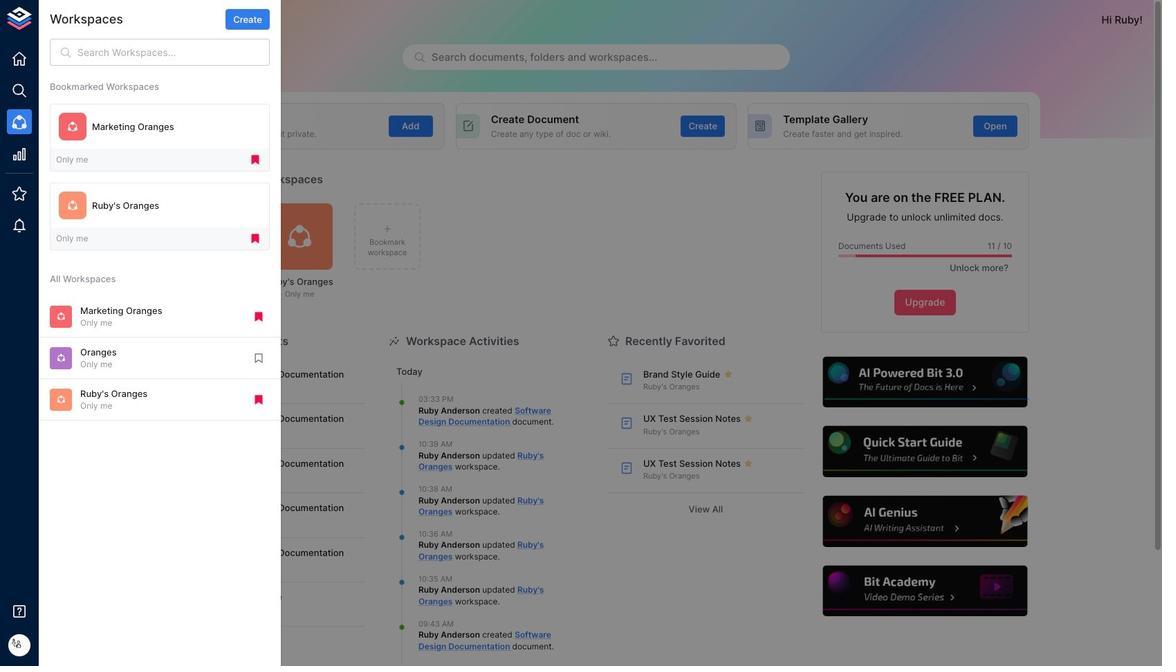 Task type: describe. For each thing, give the bounding box(es) containing it.
0 vertical spatial remove bookmark image
[[249, 154, 261, 166]]

Search Workspaces... text field
[[77, 39, 270, 66]]

1 vertical spatial remove bookmark image
[[249, 233, 261, 245]]

1 help image from the top
[[821, 355, 1029, 410]]



Task type: locate. For each thing, give the bounding box(es) containing it.
remove bookmark image
[[252, 310, 265, 323]]

remove bookmark image
[[249, 154, 261, 166], [249, 233, 261, 245], [252, 393, 265, 406]]

2 help image from the top
[[821, 424, 1029, 479]]

2 vertical spatial remove bookmark image
[[252, 393, 265, 406]]

3 help image from the top
[[821, 494, 1029, 549]]

4 help image from the top
[[821, 564, 1029, 619]]

bookmark image
[[252, 352, 265, 364]]

help image
[[821, 355, 1029, 410], [821, 424, 1029, 479], [821, 494, 1029, 549], [821, 564, 1029, 619]]



